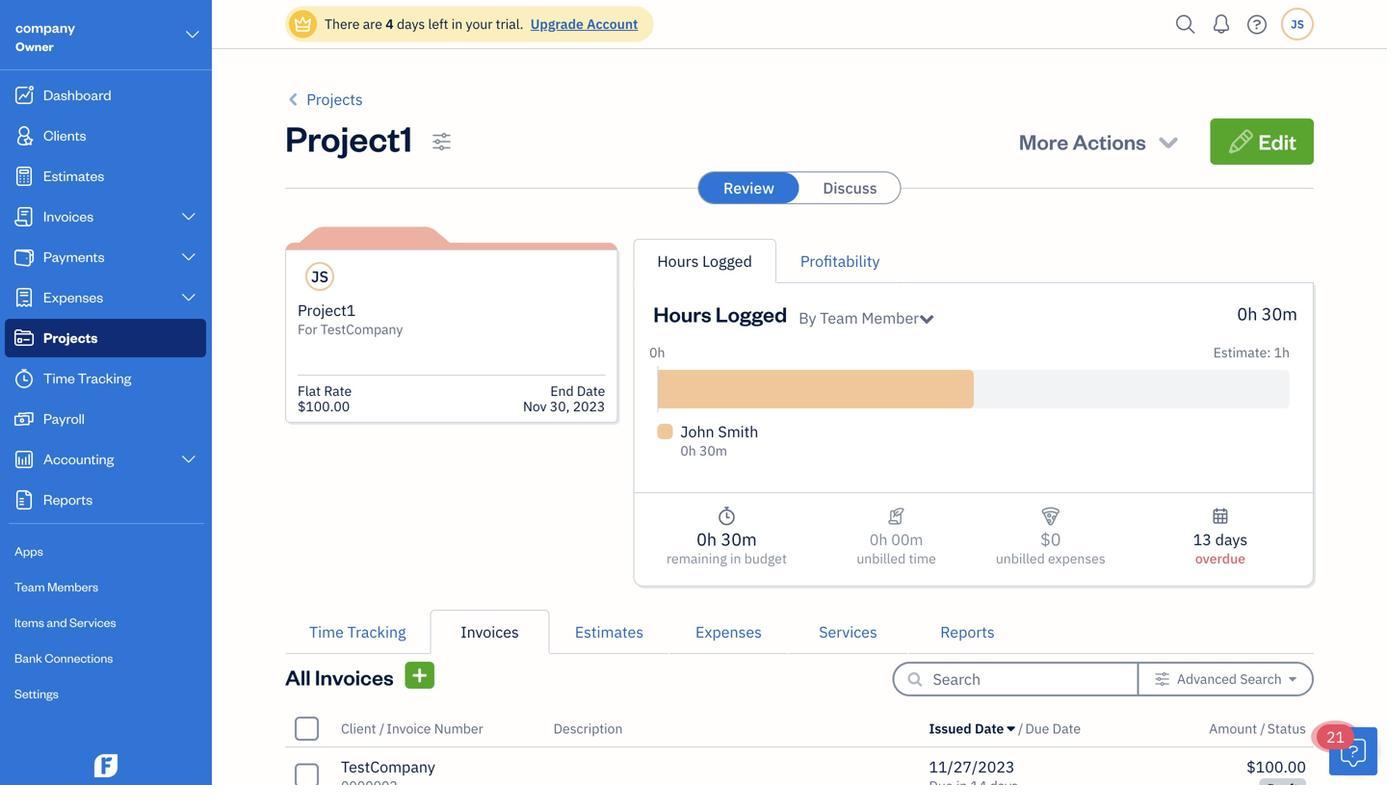 Task type: vqa. For each thing, say whether or not it's contained in the screenshot.
bottom 1
no



Task type: locate. For each thing, give the bounding box(es) containing it.
hours logged down hours logged button
[[654, 300, 787, 328]]

items and services
[[14, 614, 116, 630]]

1 horizontal spatial reports
[[941, 622, 995, 642]]

in right 'left'
[[452, 15, 463, 33]]

0 horizontal spatial invoices
[[43, 207, 94, 225]]

0 horizontal spatial js
[[311, 266, 329, 287]]

0 vertical spatial logged
[[703, 251, 752, 271]]

1 horizontal spatial expenses link
[[669, 610, 789, 654]]

0 horizontal spatial reports link
[[5, 481, 206, 519]]

0 vertical spatial reports
[[43, 490, 93, 508]]

/ left status link at the bottom of the page
[[1261, 720, 1266, 738]]

projects right project icon on the top left of the page
[[43, 328, 98, 346]]

time tracking link
[[5, 359, 206, 398], [285, 610, 430, 654]]

unbilled
[[857, 550, 906, 568], [996, 550, 1045, 568]]

projects
[[307, 89, 363, 109], [43, 328, 98, 346]]

0 horizontal spatial estimates link
[[5, 157, 206, 196]]

chevron large down image inside the expenses link
[[180, 290, 198, 305]]

more actions button
[[1002, 119, 1199, 165]]

0 vertical spatial testcompany
[[321, 320, 403, 338]]

logged inside button
[[703, 251, 752, 271]]

0 horizontal spatial tracking
[[78, 369, 131, 387]]

expenses down remaining
[[696, 622, 762, 642]]

date inside end date nov 30, 2023
[[577, 382, 605, 400]]

expenses link down payments link
[[5, 278, 206, 317]]

js button
[[1281, 8, 1314, 40]]

2 vertical spatial invoices
[[315, 663, 394, 691]]

0 vertical spatial time
[[43, 369, 75, 387]]

invoices
[[43, 207, 94, 225], [461, 622, 519, 642], [315, 663, 394, 691]]

js
[[1291, 16, 1305, 32], [311, 266, 329, 287]]

project1 for testcompany
[[298, 300, 403, 338]]

add invoice image
[[411, 664, 429, 687]]

hours logged
[[657, 251, 752, 271], [654, 300, 787, 328]]

testcompany inside "link"
[[341, 757, 435, 777]]

/ right caretdown icon
[[1018, 720, 1024, 738]]

0 horizontal spatial date
[[577, 382, 605, 400]]

reports link down the accounting link
[[5, 481, 206, 519]]

company
[[15, 18, 75, 36]]

date
[[577, 382, 605, 400], [975, 720, 1004, 738], [1053, 720, 1081, 738]]

0 vertical spatial projects
[[307, 89, 363, 109]]

testcompany
[[321, 320, 403, 338], [341, 757, 435, 777]]

0 vertical spatial expenses
[[43, 288, 103, 306]]

2 vertical spatial 30m
[[721, 528, 757, 551]]

2 unbilled from the left
[[996, 550, 1045, 568]]

0 vertical spatial reports link
[[5, 481, 206, 519]]

1 horizontal spatial projects
[[307, 89, 363, 109]]

1 vertical spatial reports
[[941, 622, 995, 642]]

0 horizontal spatial unbilled
[[857, 550, 906, 568]]

more
[[1019, 128, 1069, 155]]

2023
[[573, 397, 605, 415]]

there are 4 days left in your trial. upgrade account
[[325, 15, 638, 33]]

upgrade account link
[[527, 15, 638, 33]]

company owner
[[15, 18, 75, 54]]

testcompany link
[[333, 747, 531, 785]]

1 horizontal spatial $100.00
[[1247, 757, 1307, 777]]

estimate: 1h
[[1214, 343, 1290, 361]]

0 horizontal spatial expenses
[[43, 288, 103, 306]]

items
[[14, 614, 44, 630]]

project1
[[285, 115, 413, 160], [298, 300, 356, 320]]

reports down accounting
[[43, 490, 93, 508]]

0 vertical spatial $100.00
[[298, 397, 350, 415]]

hours
[[657, 251, 699, 271], [654, 300, 712, 328]]

status
[[1268, 720, 1307, 738]]

testcompany inside 'project1 for testcompany'
[[321, 320, 403, 338]]

1 horizontal spatial expenses
[[696, 622, 762, 642]]

tracking
[[78, 369, 131, 387], [348, 622, 406, 642]]

0 vertical spatial expenses link
[[5, 278, 206, 317]]

invoices image
[[888, 505, 906, 528]]

1 horizontal spatial time
[[309, 622, 344, 642]]

chevron large down image
[[184, 23, 201, 46], [180, 250, 198, 265], [180, 290, 198, 305], [180, 452, 198, 467]]

advanced search
[[1177, 670, 1282, 688]]

1 horizontal spatial team
[[820, 308, 858, 328]]

john smith 0h 30m
[[681, 422, 759, 460]]

$100.00 link
[[1126, 755, 1307, 785]]

resource center badge image
[[1330, 727, 1378, 776]]

members
[[47, 579, 98, 594]]

1 vertical spatial $100.00
[[1247, 757, 1307, 777]]

0 vertical spatial team
[[820, 308, 858, 328]]

reports link up search 'text field'
[[908, 610, 1028, 654]]

0h inside 0h 00m unbilled time
[[870, 529, 888, 550]]

in left budget
[[730, 550, 741, 568]]

1h
[[1274, 343, 1290, 361]]

projects inside main element
[[43, 328, 98, 346]]

logged down review link
[[703, 251, 752, 271]]

due date link
[[1026, 720, 1081, 738]]

0 vertical spatial estimates link
[[5, 157, 206, 196]]

services inside main element
[[69, 614, 116, 630]]

estimates link for payments link
[[5, 157, 206, 196]]

bank connections link
[[5, 642, 206, 675]]

1 vertical spatial estimates link
[[550, 610, 669, 654]]

0 horizontal spatial time tracking link
[[5, 359, 206, 398]]

30m
[[1262, 303, 1298, 325], [700, 442, 727, 460], [721, 528, 757, 551]]

items and services link
[[5, 606, 206, 640]]

0 horizontal spatial projects
[[43, 328, 98, 346]]

estimates link
[[5, 157, 206, 196], [550, 610, 669, 654]]

0 vertical spatial invoices link
[[5, 198, 206, 236]]

invoices inside main element
[[43, 207, 94, 225]]

30m inside 0h 30m remaining in budget
[[721, 528, 757, 551]]

1 vertical spatial expenses
[[696, 622, 762, 642]]

advanced search button
[[1139, 664, 1312, 695]]

days right 4
[[397, 15, 425, 33]]

1 unbilled from the left
[[857, 550, 906, 568]]

upgrade
[[531, 15, 584, 33]]

chevronleft image
[[285, 88, 303, 111]]

projects inside button
[[307, 89, 363, 109]]

1 vertical spatial 30m
[[700, 442, 727, 460]]

0h 00m unbilled time
[[857, 529, 936, 568]]

0 vertical spatial estimates
[[43, 166, 104, 185]]

1 horizontal spatial in
[[730, 550, 741, 568]]

unbilled left time
[[857, 550, 906, 568]]

0 horizontal spatial $100.00
[[298, 397, 350, 415]]

payroll
[[43, 409, 85, 427]]

estimates link for the services link
[[550, 610, 669, 654]]

2 horizontal spatial /
[[1261, 720, 1266, 738]]

0 vertical spatial js
[[1291, 16, 1305, 32]]

project1 inside 'project1 for testcompany'
[[298, 300, 356, 320]]

chevron large down image inside payments link
[[180, 250, 198, 265]]

invoice image
[[13, 207, 36, 226]]

1 vertical spatial in
[[730, 550, 741, 568]]

budget
[[745, 550, 787, 568]]

$100.00
[[298, 397, 350, 415], [1247, 757, 1307, 777]]

1 vertical spatial projects
[[43, 328, 98, 346]]

discuss
[[823, 178, 877, 198]]

date left caretdown icon
[[975, 720, 1004, 738]]

time tracking link down 'projects' link on the top left
[[5, 359, 206, 398]]

are
[[363, 15, 382, 33]]

estimate image
[[13, 167, 36, 186]]

0 horizontal spatial team
[[14, 579, 45, 594]]

amount
[[1209, 720, 1258, 738]]

client
[[341, 720, 376, 738]]

days down the calendar icon
[[1216, 529, 1248, 550]]

1 vertical spatial js
[[311, 266, 329, 287]]

services
[[69, 614, 116, 630], [819, 622, 878, 642]]

unbilled inside 0h 00m unbilled time
[[857, 550, 906, 568]]

testcompany right the for
[[321, 320, 403, 338]]

1 horizontal spatial reports link
[[908, 610, 1028, 654]]

project1 down projects button
[[285, 115, 413, 160]]

settings for this project image
[[432, 130, 452, 153]]

21
[[1327, 727, 1345, 747]]

more actions
[[1019, 128, 1146, 155]]

/ right 'client' at the bottom of the page
[[379, 720, 385, 738]]

accounting link
[[5, 440, 206, 479]]

$100.00 down the for
[[298, 397, 350, 415]]

1 vertical spatial hours
[[654, 300, 712, 328]]

1 vertical spatial time tracking
[[309, 622, 406, 642]]

0 horizontal spatial reports
[[43, 490, 93, 508]]

time tracking inside main element
[[43, 369, 131, 387]]

1 vertical spatial days
[[1216, 529, 1248, 550]]

1 vertical spatial team
[[14, 579, 45, 594]]

project1 up rate
[[298, 300, 356, 320]]

0h inside 0h 30m remaining in budget
[[697, 528, 717, 551]]

expenses link down remaining
[[669, 610, 789, 654]]

1 vertical spatial estimates
[[575, 622, 644, 642]]

pencil image
[[1228, 128, 1255, 155]]

1 horizontal spatial js
[[1291, 16, 1305, 32]]

in inside 0h 30m remaining in budget
[[730, 550, 741, 568]]

0 vertical spatial project1
[[285, 115, 413, 160]]

3 / from the left
[[1261, 720, 1266, 738]]

1 vertical spatial invoices
[[461, 622, 519, 642]]

1 horizontal spatial tracking
[[348, 622, 406, 642]]

1 horizontal spatial estimates link
[[550, 610, 669, 654]]

0 vertical spatial days
[[397, 15, 425, 33]]

date right due
[[1053, 720, 1081, 738]]

0 horizontal spatial in
[[452, 15, 463, 33]]

chevron large down image inside the accounting link
[[180, 452, 198, 467]]

tracking inside main element
[[78, 369, 131, 387]]

1 horizontal spatial estimates
[[575, 622, 644, 642]]

0 horizontal spatial time tracking
[[43, 369, 131, 387]]

1 horizontal spatial time tracking link
[[285, 610, 430, 654]]

0 horizontal spatial /
[[379, 720, 385, 738]]

tracking up all invoices
[[348, 622, 406, 642]]

1 horizontal spatial date
[[975, 720, 1004, 738]]

/ for client
[[379, 720, 385, 738]]

client image
[[13, 126, 36, 145]]

number
[[434, 720, 483, 738]]

time
[[43, 369, 75, 387], [309, 622, 344, 642]]

0 horizontal spatial days
[[397, 15, 425, 33]]

1 vertical spatial project1
[[298, 300, 356, 320]]

0 vertical spatial in
[[452, 15, 463, 33]]

projects right 'chevronleft' image
[[307, 89, 363, 109]]

time right timer icon
[[43, 369, 75, 387]]

apps
[[14, 543, 43, 559]]

1 horizontal spatial invoices link
[[430, 610, 550, 654]]

1 / from the left
[[379, 720, 385, 738]]

team up items
[[14, 579, 45, 594]]

expenses
[[43, 288, 103, 306], [696, 622, 762, 642]]

1 vertical spatial testcompany
[[341, 757, 435, 777]]

0 vertical spatial invoices
[[43, 207, 94, 225]]

days
[[397, 15, 425, 33], [1216, 529, 1248, 550]]

js up 'project1 for testcompany'
[[311, 266, 329, 287]]

team right by
[[820, 308, 858, 328]]

time tracking up all invoices
[[309, 622, 406, 642]]

1 horizontal spatial days
[[1216, 529, 1248, 550]]

projects button
[[285, 88, 363, 111]]

time tracking link up all invoices
[[285, 610, 430, 654]]

invoices link inside main element
[[5, 198, 206, 236]]

0h for 0h 30m
[[1238, 303, 1258, 325]]

tracking down 'projects' link on the top left
[[78, 369, 131, 387]]

0 vertical spatial tracking
[[78, 369, 131, 387]]

crown image
[[293, 14, 313, 34]]

0 horizontal spatial services
[[69, 614, 116, 630]]

all invoices
[[285, 663, 394, 691]]

1 horizontal spatial unbilled
[[996, 550, 1045, 568]]

13 days overdue
[[1194, 529, 1248, 568]]

due date
[[1026, 720, 1081, 738]]

$100.00 down status link at the bottom of the page
[[1247, 757, 1307, 777]]

0 horizontal spatial estimates
[[43, 166, 104, 185]]

0 vertical spatial 30m
[[1262, 303, 1298, 325]]

expenses down payments
[[43, 288, 103, 306]]

dashboard image
[[13, 86, 36, 105]]

estimate:
[[1214, 343, 1271, 361]]

caretdown image
[[1289, 672, 1297, 687]]

time up all invoices
[[309, 622, 344, 642]]

description
[[554, 720, 623, 738]]

logged left by
[[716, 300, 787, 328]]

time tracking down 'projects' link on the top left
[[43, 369, 131, 387]]

0 horizontal spatial time
[[43, 369, 75, 387]]

team inside field
[[820, 308, 858, 328]]

2 horizontal spatial date
[[1053, 720, 1081, 738]]

1 horizontal spatial /
[[1018, 720, 1024, 738]]

nov
[[523, 397, 547, 415]]

js right go to help icon
[[1291, 16, 1305, 32]]

issued date link
[[929, 720, 1018, 738]]

0 vertical spatial time tracking
[[43, 369, 131, 387]]

reports up search 'text field'
[[941, 622, 995, 642]]

0 horizontal spatial invoices link
[[5, 198, 206, 236]]

date right end on the left of the page
[[577, 382, 605, 400]]

0 vertical spatial hours
[[657, 251, 699, 271]]

unbilled down expenses image
[[996, 550, 1045, 568]]

services link
[[789, 610, 908, 654]]

review link
[[699, 172, 799, 203]]

chevron large down image for accounting
[[180, 452, 198, 467]]

issued
[[929, 720, 972, 738]]

1 vertical spatial invoices link
[[430, 610, 550, 654]]

$0
[[1041, 528, 1061, 551]]

reports link
[[5, 481, 206, 519], [908, 610, 1028, 654]]

amount / status
[[1209, 720, 1307, 738]]

hours logged down review link
[[657, 251, 752, 271]]

end
[[551, 382, 574, 400]]

testcompany down invoice
[[341, 757, 435, 777]]



Task type: describe. For each thing, give the bounding box(es) containing it.
owner
[[15, 38, 54, 54]]

1 vertical spatial reports link
[[908, 610, 1028, 654]]

1 vertical spatial hours logged
[[654, 300, 787, 328]]

1 vertical spatial tracking
[[348, 622, 406, 642]]

actions
[[1073, 128, 1146, 155]]

main element
[[0, 0, 260, 785]]

1 vertical spatial time
[[309, 622, 344, 642]]

chart image
[[13, 450, 36, 469]]

0 horizontal spatial expenses link
[[5, 278, 206, 317]]

expenses image
[[1041, 505, 1061, 528]]

rate
[[324, 382, 352, 400]]

0h 30m
[[1238, 303, 1298, 325]]

clients
[[43, 126, 86, 144]]

apps link
[[5, 535, 206, 568]]

reports inside main element
[[43, 490, 93, 508]]

0h for 0h 30m remaining in budget
[[697, 528, 717, 551]]

0 vertical spatial time tracking link
[[5, 359, 206, 398]]

expense image
[[13, 288, 36, 307]]

30,
[[550, 397, 570, 415]]

left
[[428, 15, 449, 33]]

payments link
[[5, 238, 206, 277]]

member
[[862, 308, 919, 328]]

timer image
[[13, 369, 36, 388]]

chevron large down image for expenses
[[180, 290, 198, 305]]

0h 30m remaining in budget
[[667, 528, 787, 568]]

issued date
[[929, 720, 1004, 738]]

11/27/2023 link
[[922, 747, 1119, 785]]

calendar image
[[1212, 505, 1230, 528]]

caretdown image
[[1008, 721, 1015, 737]]

unbilled inside the $0 unbilled expenses
[[996, 550, 1045, 568]]

smith
[[718, 422, 759, 442]]

js inside dropdown button
[[1291, 16, 1305, 32]]

chevron large down image
[[180, 209, 198, 225]]

settings
[[14, 686, 59, 701]]

flat
[[298, 382, 321, 400]]

1 horizontal spatial time tracking
[[309, 622, 406, 642]]

overdue
[[1196, 550, 1246, 568]]

money image
[[13, 410, 36, 429]]

due
[[1026, 720, 1050, 738]]

00m
[[891, 529, 923, 550]]

0h inside john smith 0h 30m
[[681, 442, 696, 460]]

clients link
[[5, 117, 206, 155]]

payment image
[[13, 248, 36, 267]]

dashboard link
[[5, 76, 206, 115]]

review
[[724, 178, 775, 198]]

0h for 0h
[[650, 343, 665, 361]]

notifications image
[[1206, 5, 1237, 43]]

1 vertical spatial time tracking link
[[285, 610, 430, 654]]

all
[[285, 663, 311, 691]]

21 button
[[1317, 725, 1378, 776]]

1 horizontal spatial invoices
[[315, 663, 394, 691]]

0 vertical spatial hours logged
[[657, 251, 752, 271]]

$100.00 inside $100.00 link
[[1247, 757, 1307, 777]]

days inside 13 days overdue
[[1216, 529, 1248, 550]]

report image
[[13, 490, 36, 510]]

payroll link
[[5, 400, 206, 438]]

for
[[298, 320, 317, 338]]

date for end date nov 30, 2023
[[577, 382, 605, 400]]

chevron large down image for payments
[[180, 250, 198, 265]]

2 horizontal spatial invoices
[[461, 622, 519, 642]]

$100.00 inside flat rate $100.00
[[298, 397, 350, 415]]

invoice number link
[[387, 720, 483, 738]]

by
[[799, 308, 817, 328]]

trial.
[[496, 15, 524, 33]]

hours inside hours logged button
[[657, 251, 699, 271]]

30m for 0h 30m
[[1262, 303, 1298, 325]]

project image
[[13, 329, 36, 348]]

team inside main element
[[14, 579, 45, 594]]

accounting
[[43, 449, 114, 468]]

search image
[[1171, 10, 1202, 39]]

team members
[[14, 579, 98, 594]]

2 / from the left
[[1018, 720, 1024, 738]]

profitability
[[801, 251, 880, 271]]

expenses
[[1048, 550, 1106, 568]]

edit link
[[1211, 119, 1314, 165]]

projects link
[[5, 319, 206, 357]]

estimates inside main element
[[43, 166, 104, 185]]

project1 for project1 for testcompany
[[298, 300, 356, 320]]

amount link
[[1209, 720, 1261, 738]]

project1 for project1
[[285, 115, 413, 160]]

flat rate $100.00
[[298, 382, 352, 415]]

profitability button
[[801, 250, 880, 273]]

client link
[[341, 720, 379, 738]]

remaining
[[667, 550, 727, 568]]

bank
[[14, 650, 42, 666]]

date for issued date
[[975, 720, 1004, 738]]

1 horizontal spatial services
[[819, 622, 878, 642]]

your
[[466, 15, 493, 33]]

bank connections
[[14, 650, 113, 666]]

30m inside john smith 0h 30m
[[700, 442, 727, 460]]

there
[[325, 15, 360, 33]]

connections
[[45, 650, 113, 666]]

settings link
[[5, 677, 206, 711]]

client / invoice number
[[341, 720, 483, 738]]

4
[[386, 15, 394, 33]]

go to help image
[[1242, 10, 1273, 39]]

1 vertical spatial logged
[[716, 300, 787, 328]]

expenses inside main element
[[43, 288, 103, 306]]

and
[[47, 614, 67, 630]]

$0 unbilled expenses
[[996, 528, 1106, 568]]

time
[[909, 550, 936, 568]]

11/27/2023
[[929, 757, 1015, 777]]

by team member
[[799, 308, 919, 328]]

hours logged button
[[657, 250, 752, 273]]

settings image
[[1155, 672, 1170, 687]]

invoice
[[387, 720, 431, 738]]

1 vertical spatial expenses link
[[669, 610, 789, 654]]

timetracking image
[[717, 505, 737, 528]]

team members link
[[5, 570, 206, 604]]

Hours Logged Group By field
[[799, 306, 935, 330]]

/ for amount
[[1261, 720, 1266, 738]]

time inside main element
[[43, 369, 75, 387]]

john
[[681, 422, 715, 442]]

chevrondown image
[[1155, 128, 1182, 155]]

Search text field
[[933, 664, 1107, 695]]

end date nov 30, 2023
[[523, 382, 605, 415]]

status link
[[1268, 720, 1307, 738]]

discuss link
[[800, 172, 900, 203]]

account
[[587, 15, 638, 33]]

0h for 0h 00m unbilled time
[[870, 529, 888, 550]]

13
[[1194, 529, 1212, 550]]

freshbooks image
[[91, 754, 121, 778]]

edit
[[1259, 128, 1297, 155]]

dashboard
[[43, 85, 111, 104]]

date for due date
[[1053, 720, 1081, 738]]

30m for 0h 30m remaining in budget
[[721, 528, 757, 551]]



